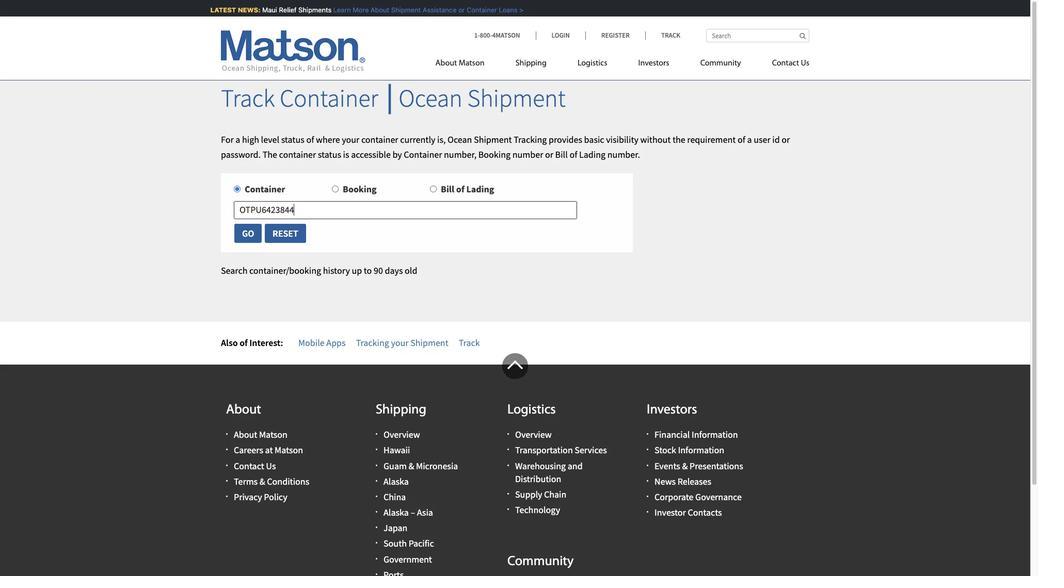 Task type: describe. For each thing, give the bounding box(es) containing it.
and
[[568, 460, 583, 472]]

overview link for logistics
[[515, 429, 552, 441]]

container up 1-
[[462, 6, 493, 14]]

1 vertical spatial investors
[[647, 403, 697, 417]]

up
[[352, 265, 362, 277]]

of down provides
[[570, 148, 577, 160]]

investors link
[[623, 54, 685, 75]]

container right container option
[[245, 183, 285, 195]]

south pacific link
[[384, 538, 434, 550]]

1-800-4matson
[[474, 31, 520, 40]]

guam & micronesia link
[[384, 460, 458, 472]]

news
[[655, 476, 676, 488]]

& inside financial information stock information events & presentations news releases corporate governance investor contacts
[[682, 460, 688, 472]]

china
[[384, 491, 406, 503]]

id
[[772, 134, 780, 145]]

0 horizontal spatial or
[[454, 6, 460, 14]]

financial information stock information events & presentations news releases corporate governance investor contacts
[[655, 429, 743, 519]]

search image
[[800, 33, 806, 39]]

Container radio
[[234, 186, 241, 193]]

relief
[[275, 6, 292, 14]]

without
[[640, 134, 671, 145]]

search
[[221, 265, 247, 277]]

about for about matson
[[435, 59, 457, 68]]

4matson
[[492, 31, 520, 40]]

provides
[[549, 134, 582, 145]]

maui
[[258, 6, 273, 14]]

micronesia
[[416, 460, 458, 472]]

contacts
[[688, 507, 722, 519]]

overview for hawaii
[[384, 429, 420, 441]]

assistance
[[418, 6, 452, 14]]

user
[[754, 134, 771, 145]]

us inside 'about matson careers at matson contact us terms & conditions privacy policy'
[[266, 460, 276, 472]]

about for about matson careers at matson contact us terms & conditions privacy policy
[[234, 429, 257, 441]]

login link
[[536, 31, 585, 40]]

pacific
[[409, 538, 434, 550]]

of left user
[[738, 134, 745, 145]]

container up the where
[[280, 83, 378, 114]]

about matson link for shipping link
[[435, 54, 500, 75]]

Enter Container # text field
[[234, 201, 577, 219]]

chain
[[544, 489, 566, 501]]

register
[[601, 31, 630, 40]]

number
[[512, 148, 543, 160]]

0 horizontal spatial tracking
[[356, 337, 389, 349]]

0 horizontal spatial lading
[[466, 183, 494, 195]]

financial information link
[[655, 429, 738, 441]]

track container │ocean shipment
[[221, 83, 566, 114]]

currently
[[400, 134, 435, 145]]

top menu navigation
[[435, 54, 809, 75]]

high
[[242, 134, 259, 145]]

investors inside investors 'link'
[[638, 59, 669, 68]]

learn more about shipment assistance or container loans > link
[[329, 6, 519, 14]]

Booking radio
[[332, 186, 339, 193]]

at
[[265, 445, 273, 456]]

about for about
[[226, 403, 261, 417]]

services
[[575, 445, 607, 456]]

mobile apps link
[[298, 337, 346, 349]]

tracking inside for a high level status of where your container currently is, ocean shipment tracking provides basic visibility without the requirement of a user id or password. the container status is accessible by container number, booking number or bill of lading number.
[[514, 134, 547, 145]]

warehousing and distribution link
[[515, 460, 583, 485]]

level
[[261, 134, 279, 145]]

presentations
[[690, 460, 743, 472]]

apps
[[326, 337, 346, 349]]

about matson
[[435, 59, 485, 68]]

booking inside for a high level status of where your container currently is, ocean shipment tracking provides basic visibility without the requirement of a user id or password. the container status is accessible by container number, booking number or bill of lading number.
[[478, 148, 511, 160]]

to
[[364, 265, 372, 277]]

1 vertical spatial logistics
[[507, 403, 556, 417]]

for a high level status of where your container currently is, ocean shipment tracking provides basic visibility without the requirement of a user id or password. the container status is accessible by container number, booking number or bill of lading number.
[[221, 134, 790, 160]]

1 vertical spatial contact us link
[[234, 460, 276, 472]]

stock
[[655, 445, 676, 456]]

events & presentations link
[[655, 460, 743, 472]]

contact inside 'about matson careers at matson contact us terms & conditions privacy policy'
[[234, 460, 264, 472]]

government link
[[384, 554, 432, 566]]

overview link for shipping
[[384, 429, 420, 441]]

0 horizontal spatial community
[[507, 556, 574, 570]]

by
[[393, 148, 402, 160]]

privacy
[[234, 491, 262, 503]]

overview transportation services warehousing and distribution supply chain technology
[[515, 429, 607, 516]]

policy
[[264, 491, 287, 503]]

backtop image
[[502, 353, 528, 379]]

warehousing
[[515, 460, 566, 472]]

also
[[221, 337, 238, 349]]

hawaii link
[[384, 445, 410, 456]]

number.
[[607, 148, 640, 160]]

0 vertical spatial track
[[661, 31, 680, 40]]

of left the where
[[306, 134, 314, 145]]

history
[[323, 265, 350, 277]]

news:
[[233, 6, 256, 14]]

1 vertical spatial information
[[678, 445, 724, 456]]

footer containing about
[[0, 353, 1030, 577]]

news releases link
[[655, 476, 711, 488]]

matson for about matson careers at matson contact us terms & conditions privacy policy
[[259, 429, 287, 441]]

supply
[[515, 489, 542, 501]]

1 horizontal spatial track link
[[645, 31, 680, 40]]

corporate
[[655, 491, 693, 503]]

japan
[[384, 523, 407, 534]]

2 vertical spatial or
[[545, 148, 553, 160]]

where
[[316, 134, 340, 145]]

accessible
[[351, 148, 391, 160]]

& inside overview hawaii guam & micronesia alaska china alaska – asia japan south pacific government
[[409, 460, 414, 472]]

logistics link
[[562, 54, 623, 75]]

800-
[[480, 31, 492, 40]]

stock information link
[[655, 445, 724, 456]]

for
[[221, 134, 234, 145]]

basic
[[584, 134, 604, 145]]

lading inside for a high level status of where your container currently is, ocean shipment tracking provides basic visibility without the requirement of a user id or password. the container status is accessible by container number, booking number or bill of lading number.
[[579, 148, 606, 160]]

guam
[[384, 460, 407, 472]]

blue matson logo with ocean, shipping, truck, rail and logistics written beneath it. image
[[221, 30, 365, 73]]

2 vertical spatial track
[[459, 337, 480, 349]]

ocean
[[448, 134, 472, 145]]

visibility
[[606, 134, 638, 145]]

releases
[[678, 476, 711, 488]]

1 vertical spatial or
[[782, 134, 790, 145]]



Task type: vqa. For each thing, say whether or not it's contained in the screenshot.
Supply
yes



Task type: locate. For each thing, give the bounding box(es) containing it.
0 vertical spatial lading
[[579, 148, 606, 160]]

mobile apps
[[298, 337, 346, 349]]

about matson careers at matson contact us terms & conditions privacy policy
[[234, 429, 309, 503]]

1 vertical spatial track link
[[459, 337, 480, 349]]

1 horizontal spatial lading
[[579, 148, 606, 160]]

alaska
[[384, 476, 409, 488], [384, 507, 409, 519]]

shipping down 4matson
[[515, 59, 547, 68]]

the
[[673, 134, 685, 145]]

latest news: maui relief shipments learn more about shipment assistance or container loans >
[[206, 6, 519, 14]]

0 vertical spatial about matson link
[[435, 54, 500, 75]]

2 horizontal spatial track
[[661, 31, 680, 40]]

investors down register 'link'
[[638, 59, 669, 68]]

about
[[366, 6, 385, 14], [435, 59, 457, 68], [226, 403, 261, 417], [234, 429, 257, 441]]

container right the
[[279, 148, 316, 160]]

0 vertical spatial your
[[342, 134, 359, 145]]

of right also
[[240, 337, 248, 349]]

0 vertical spatial matson
[[459, 59, 485, 68]]

0 vertical spatial or
[[454, 6, 460, 14]]

asia
[[417, 507, 433, 519]]

overview up transportation
[[515, 429, 552, 441]]

investor
[[655, 507, 686, 519]]

governance
[[695, 491, 742, 503]]

more
[[348, 6, 364, 14]]

matson down 1-
[[459, 59, 485, 68]]

terms & conditions link
[[234, 476, 309, 488]]

1 vertical spatial shipping
[[376, 403, 426, 417]]

footer
[[0, 353, 1030, 577]]

latest
[[206, 6, 232, 14]]

1 horizontal spatial shipping
[[515, 59, 547, 68]]

1 horizontal spatial track
[[459, 337, 480, 349]]

matson
[[459, 59, 485, 68], [259, 429, 287, 441], [275, 445, 303, 456]]

1 vertical spatial lading
[[466, 183, 494, 195]]

overview inside overview hawaii guam & micronesia alaska china alaska – asia japan south pacific government
[[384, 429, 420, 441]]

logistics down register 'link'
[[578, 59, 607, 68]]

1 horizontal spatial logistics
[[578, 59, 607, 68]]

your inside for a high level status of where your container currently is, ocean shipment tracking provides basic visibility without the requirement of a user id or password. the container status is accessible by container number, booking number or bill of lading number.
[[342, 134, 359, 145]]

japan link
[[384, 523, 407, 534]]

>
[[515, 6, 519, 14]]

0 vertical spatial us
[[801, 59, 809, 68]]

contact us link down careers on the bottom of the page
[[234, 460, 276, 472]]

1 vertical spatial your
[[391, 337, 409, 349]]

booking left number
[[478, 148, 511, 160]]

days
[[385, 265, 403, 277]]

1 vertical spatial us
[[266, 460, 276, 472]]

2 horizontal spatial &
[[682, 460, 688, 472]]

a left user
[[747, 134, 752, 145]]

a
[[236, 134, 240, 145], [747, 134, 752, 145]]

about matson link down 1-
[[435, 54, 500, 75]]

1 vertical spatial tracking
[[356, 337, 389, 349]]

south
[[384, 538, 407, 550]]

0 horizontal spatial booking
[[343, 183, 377, 195]]

0 vertical spatial contact
[[772, 59, 799, 68]]

bill right bill of lading option
[[441, 183, 454, 195]]

0 vertical spatial track link
[[645, 31, 680, 40]]

1 vertical spatial track
[[221, 83, 275, 114]]

bill of lading
[[441, 183, 494, 195]]

us down search icon
[[801, 59, 809, 68]]

about matson link for careers at matson link
[[234, 429, 287, 441]]

2 overview from the left
[[515, 429, 552, 441]]

alaska down guam
[[384, 476, 409, 488]]

&
[[409, 460, 414, 472], [682, 460, 688, 472], [259, 476, 265, 488]]

also of interest:
[[221, 337, 283, 349]]

shipments
[[294, 6, 327, 14]]

alaska up japan
[[384, 507, 409, 519]]

status down the where
[[318, 148, 341, 160]]

overview inside "overview transportation services warehousing and distribution supply chain technology"
[[515, 429, 552, 441]]

0 vertical spatial status
[[281, 134, 304, 145]]

0 horizontal spatial overview
[[384, 429, 420, 441]]

1 horizontal spatial status
[[318, 148, 341, 160]]

overview up hawaii link
[[384, 429, 420, 441]]

tracking your shipment link
[[356, 337, 448, 349]]

0 horizontal spatial &
[[259, 476, 265, 488]]

1 a from the left
[[236, 134, 240, 145]]

community inside top menu navigation
[[700, 59, 741, 68]]

is,
[[437, 134, 446, 145]]

logistics inside logistics link
[[578, 59, 607, 68]]

1 overview from the left
[[384, 429, 420, 441]]

0 vertical spatial booking
[[478, 148, 511, 160]]

1-
[[474, 31, 480, 40]]

learn
[[329, 6, 346, 14]]

lading down number,
[[466, 183, 494, 195]]

lading
[[579, 148, 606, 160], [466, 183, 494, 195]]

1 horizontal spatial us
[[801, 59, 809, 68]]

1 vertical spatial contact
[[234, 460, 264, 472]]

us inside top menu navigation
[[801, 59, 809, 68]]

about inside 'about matson careers at matson contact us terms & conditions privacy policy'
[[234, 429, 257, 441]]

contact down "search" search box
[[772, 59, 799, 68]]

the
[[263, 148, 277, 160]]

overview link up transportation
[[515, 429, 552, 441]]

& right guam
[[409, 460, 414, 472]]

contact inside top menu navigation
[[772, 59, 799, 68]]

0 horizontal spatial overview link
[[384, 429, 420, 441]]

1 horizontal spatial a
[[747, 134, 752, 145]]

1 horizontal spatial overview link
[[515, 429, 552, 441]]

1 vertical spatial container
[[279, 148, 316, 160]]

conditions
[[267, 476, 309, 488]]

information up events & presentations link at right
[[678, 445, 724, 456]]

1 horizontal spatial tracking
[[514, 134, 547, 145]]

Search search field
[[706, 29, 809, 42]]

0 vertical spatial shipping
[[515, 59, 547, 68]]

& up news releases link
[[682, 460, 688, 472]]

None button
[[234, 224, 262, 244], [264, 224, 306, 244], [234, 224, 262, 244], [264, 224, 306, 244]]

or right assistance
[[454, 6, 460, 14]]

distribution
[[515, 473, 561, 485]]

matson inside top menu navigation
[[459, 59, 485, 68]]

login
[[552, 31, 570, 40]]

privacy policy link
[[234, 491, 287, 503]]

0 horizontal spatial status
[[281, 134, 304, 145]]

1 horizontal spatial about matson link
[[435, 54, 500, 75]]

container down currently
[[404, 148, 442, 160]]

1 alaska from the top
[[384, 476, 409, 488]]

mobile
[[298, 337, 325, 349]]

supply chain link
[[515, 489, 566, 501]]

contact us link down search icon
[[757, 54, 809, 75]]

1 horizontal spatial overview
[[515, 429, 552, 441]]

1 horizontal spatial your
[[391, 337, 409, 349]]

1 vertical spatial community
[[507, 556, 574, 570]]

0 horizontal spatial us
[[266, 460, 276, 472]]

0 vertical spatial alaska
[[384, 476, 409, 488]]

requirement
[[687, 134, 736, 145]]

shipping up hawaii link
[[376, 403, 426, 417]]

0 vertical spatial tracking
[[514, 134, 547, 145]]

2 overview link from the left
[[515, 429, 552, 441]]

1 horizontal spatial container
[[361, 134, 398, 145]]

matson for about matson
[[459, 59, 485, 68]]

alaska – asia link
[[384, 507, 433, 519]]

1 vertical spatial booking
[[343, 183, 377, 195]]

alaska link
[[384, 476, 409, 488]]

0 vertical spatial information
[[692, 429, 738, 441]]

–
[[411, 507, 415, 519]]

logistics
[[578, 59, 607, 68], [507, 403, 556, 417]]

overview link up hawaii link
[[384, 429, 420, 441]]

0 horizontal spatial container
[[279, 148, 316, 160]]

1 horizontal spatial contact
[[772, 59, 799, 68]]

about matson link up careers at matson link
[[234, 429, 287, 441]]

container
[[361, 134, 398, 145], [279, 148, 316, 160]]

1 horizontal spatial community
[[700, 59, 741, 68]]

or right number
[[545, 148, 553, 160]]

is
[[343, 148, 349, 160]]

number,
[[444, 148, 477, 160]]

0 horizontal spatial your
[[342, 134, 359, 145]]

& up 'privacy policy' "link"
[[259, 476, 265, 488]]

interest:
[[249, 337, 283, 349]]

0 horizontal spatial logistics
[[507, 403, 556, 417]]

old
[[405, 265, 417, 277]]

1 horizontal spatial contact us link
[[757, 54, 809, 75]]

logistics up transportation
[[507, 403, 556, 417]]

booking right "booking" option on the left of the page
[[343, 183, 377, 195]]

0 horizontal spatial track link
[[459, 337, 480, 349]]

hawaii
[[384, 445, 410, 456]]

about inside top menu navigation
[[435, 59, 457, 68]]

overview for transportation
[[515, 429, 552, 441]]

90
[[374, 265, 383, 277]]

container inside for a high level status of where your container currently is, ocean shipment tracking provides basic visibility without the requirement of a user id or password. the container status is accessible by container number, booking number or bill of lading number.
[[404, 148, 442, 160]]

1 horizontal spatial bill
[[555, 148, 568, 160]]

0 vertical spatial bill
[[555, 148, 568, 160]]

1 horizontal spatial &
[[409, 460, 414, 472]]

information up stock information link
[[692, 429, 738, 441]]

1 horizontal spatial or
[[545, 148, 553, 160]]

investor contacts link
[[655, 507, 722, 519]]

0 vertical spatial investors
[[638, 59, 669, 68]]

shipping inside shipping link
[[515, 59, 547, 68]]

shipment
[[387, 6, 416, 14], [467, 83, 566, 114], [474, 134, 512, 145], [410, 337, 448, 349]]

or right the id
[[782, 134, 790, 145]]

None search field
[[706, 29, 809, 42]]

container up accessible
[[361, 134, 398, 145]]

matson right at
[[275, 445, 303, 456]]

tracking right 'apps'
[[356, 337, 389, 349]]

1 horizontal spatial booking
[[478, 148, 511, 160]]

tracking up number
[[514, 134, 547, 145]]

transportation services link
[[515, 445, 607, 456]]

bill down provides
[[555, 148, 568, 160]]

technology link
[[515, 504, 560, 516]]

of right bill of lading option
[[456, 183, 464, 195]]

status right level
[[281, 134, 304, 145]]

0 vertical spatial logistics
[[578, 59, 607, 68]]

community link
[[685, 54, 757, 75]]

1 vertical spatial alaska
[[384, 507, 409, 519]]

0 horizontal spatial bill
[[441, 183, 454, 195]]

contact us link
[[757, 54, 809, 75], [234, 460, 276, 472]]

Bill of Lading radio
[[430, 186, 437, 193]]

2 alaska from the top
[[384, 507, 409, 519]]

1 vertical spatial about matson link
[[234, 429, 287, 441]]

bill inside for a high level status of where your container currently is, ocean shipment tracking provides basic visibility without the requirement of a user id or password. the container status is accessible by container number, booking number or bill of lading number.
[[555, 148, 568, 160]]

& inside 'about matson careers at matson contact us terms & conditions privacy policy'
[[259, 476, 265, 488]]

0 vertical spatial community
[[700, 59, 741, 68]]

matson up at
[[259, 429, 287, 441]]

track link
[[645, 31, 680, 40], [459, 337, 480, 349]]

us up terms & conditions link
[[266, 460, 276, 472]]

2 a from the left
[[747, 134, 752, 145]]

0 horizontal spatial contact us link
[[234, 460, 276, 472]]

a right for
[[236, 134, 240, 145]]

lading down the basic
[[579, 148, 606, 160]]

contact down careers on the bottom of the page
[[234, 460, 264, 472]]

2 vertical spatial matson
[[275, 445, 303, 456]]

0 horizontal spatial track
[[221, 83, 275, 114]]

0 vertical spatial contact us link
[[757, 54, 809, 75]]

password.
[[221, 148, 261, 160]]

0 vertical spatial container
[[361, 134, 398, 145]]

container/booking
[[249, 265, 321, 277]]

shipping link
[[500, 54, 562, 75]]

overview hawaii guam & micronesia alaska china alaska – asia japan south pacific government
[[384, 429, 458, 566]]

0 horizontal spatial about matson link
[[234, 429, 287, 441]]

china link
[[384, 491, 406, 503]]

terms
[[234, 476, 258, 488]]

careers
[[234, 445, 263, 456]]

1 vertical spatial bill
[[441, 183, 454, 195]]

loans
[[495, 6, 513, 14]]

investors up financial on the right of page
[[647, 403, 697, 417]]

transportation
[[515, 445, 573, 456]]

container
[[462, 6, 493, 14], [280, 83, 378, 114], [404, 148, 442, 160], [245, 183, 285, 195]]

2 horizontal spatial or
[[782, 134, 790, 145]]

1 vertical spatial matson
[[259, 429, 287, 441]]

shipping
[[515, 59, 547, 68], [376, 403, 426, 417]]

1 overview link from the left
[[384, 429, 420, 441]]

0 horizontal spatial a
[[236, 134, 240, 145]]

0 horizontal spatial contact
[[234, 460, 264, 472]]

1 vertical spatial status
[[318, 148, 341, 160]]

bill
[[555, 148, 568, 160], [441, 183, 454, 195]]

0 horizontal spatial shipping
[[376, 403, 426, 417]]

shipment inside for a high level status of where your container currently is, ocean shipment tracking provides basic visibility without the requirement of a user id or password. the container status is accessible by container number, booking number or bill of lading number.
[[474, 134, 512, 145]]



